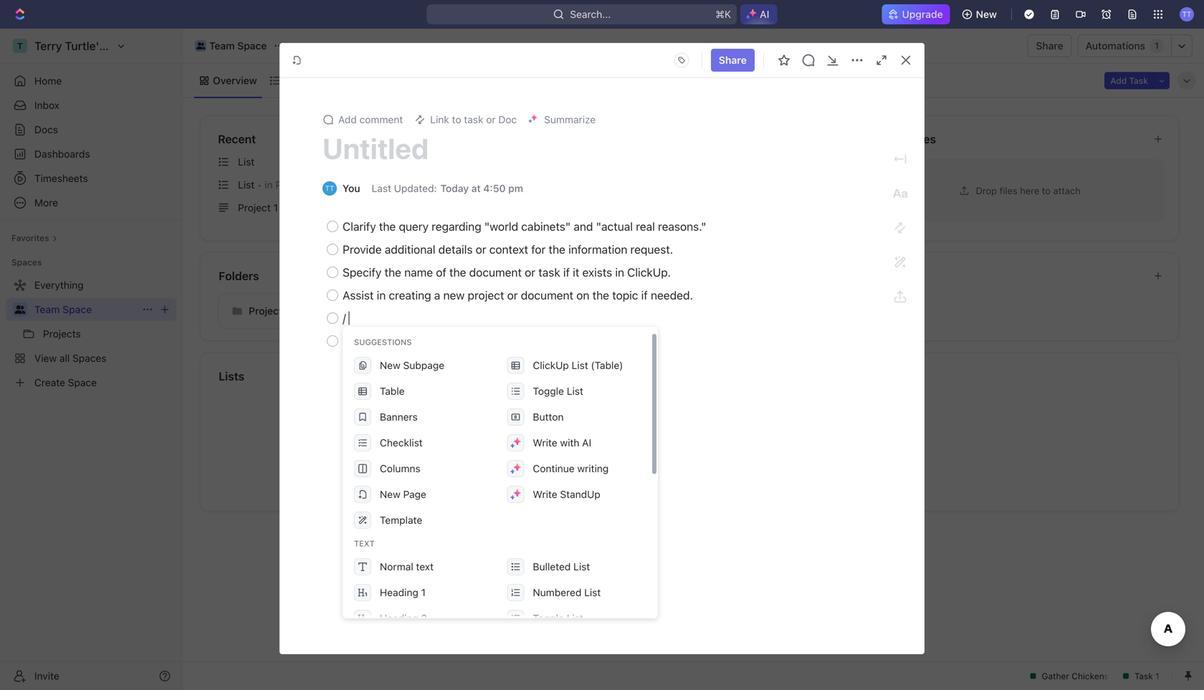 Task type: locate. For each thing, give the bounding box(es) containing it.
add
[[1111, 76, 1127, 86], [338, 114, 357, 125], [631, 446, 647, 456]]

toggle list down clickup in the left bottom of the page
[[533, 385, 584, 397]]

the up the new subpage
[[392, 335, 409, 348]]

new down the suggestions
[[380, 360, 401, 371]]

space
[[238, 40, 267, 52], [63, 304, 92, 316], [724, 446, 749, 456]]

write for write standup
[[533, 489, 558, 501]]

toggle up button
[[533, 385, 564, 397]]

heading
[[380, 587, 419, 599], [380, 613, 419, 625]]

information
[[569, 243, 628, 256]]

team space inside tree
[[34, 304, 92, 316]]

1 vertical spatial toggle list
[[533, 613, 584, 625]]

board
[[550, 75, 578, 86]]

comment
[[360, 114, 403, 125]]

2 vertical spatial document
[[490, 335, 542, 348]]

1 horizontal spatial team
[[209, 40, 235, 52]]

user group image
[[196, 42, 205, 49], [15, 305, 25, 314]]

name
[[405, 266, 433, 279]]

at
[[472, 183, 481, 194]]

0 horizontal spatial clickup.
[[579, 335, 623, 348]]

1 horizontal spatial space
[[238, 40, 267, 52]]

0 vertical spatial write
[[533, 437, 558, 449]]

write left with
[[533, 437, 558, 449]]

1 vertical spatial team space
[[34, 304, 92, 316]]

needed.
[[651, 289, 693, 302]]

1 vertical spatial new
[[380, 360, 401, 371]]

2 heading from the top
[[380, 613, 419, 625]]

1 toggle list from the top
[[533, 385, 584, 397]]

add inside "button"
[[1111, 76, 1127, 86]]

chat link
[[498, 71, 524, 91]]

assist
[[343, 289, 374, 302]]

1 horizontal spatial new
[[444, 289, 465, 302]]

document down task
[[521, 289, 574, 302]]

1 horizontal spatial clickup.
[[628, 266, 671, 279]]

new for new
[[976, 8, 997, 20]]

0 vertical spatial to
[[1043, 185, 1051, 196]]

toggle down numbered
[[533, 613, 564, 625]]

"world
[[485, 220, 519, 233]]

1 vertical spatial team space link
[[34, 298, 136, 321]]

0 vertical spatial space
[[238, 40, 267, 52]]

the inside the / organize the new project or document within clickup.
[[392, 335, 409, 348]]

context
[[490, 243, 529, 256]]

0 vertical spatial share
[[1037, 40, 1064, 52]]

space inside tree
[[63, 304, 92, 316]]

pm
[[509, 183, 524, 194]]

1 horizontal spatial add
[[631, 446, 647, 456]]

calendar link
[[325, 71, 370, 91]]

new inside button
[[976, 8, 997, 20]]

0 horizontal spatial team space link
[[34, 298, 136, 321]]

list down numbered list
[[567, 613, 584, 625]]

1 vertical spatial to
[[693, 446, 701, 456]]

⌘k
[[716, 8, 732, 20]]

reasons."
[[658, 220, 707, 233]]

a
[[434, 289, 440, 302], [649, 446, 654, 456]]

1 vertical spatial a
[[649, 446, 654, 456]]

0 horizontal spatial user group image
[[15, 305, 25, 314]]

0 vertical spatial in
[[265, 179, 273, 191]]

to right here
[[1043, 185, 1051, 196]]

overview
[[213, 75, 257, 86]]

1 horizontal spatial to
[[1043, 185, 1051, 196]]

document up clickup in the left bottom of the page
[[490, 335, 542, 348]]

1 down "list • in project 1"
[[274, 202, 278, 214]]

bulleted
[[533, 561, 571, 573]]

(table)
[[591, 360, 623, 371]]

project 1 link
[[212, 196, 512, 219]]

1 horizontal spatial user group image
[[196, 42, 205, 49]]

in right the assist
[[377, 289, 386, 302]]

1
[[1155, 41, 1159, 51], [311, 179, 316, 191], [274, 202, 278, 214], [421, 587, 426, 599]]

0 vertical spatial team
[[209, 40, 235, 52]]

0 vertical spatial toggle list
[[533, 385, 584, 397]]

team space link inside tree
[[34, 298, 136, 321]]

continue writing
[[533, 463, 609, 475]]

0 horizontal spatial project
[[238, 202, 271, 214]]

gantt
[[396, 75, 423, 86]]

0 horizontal spatial add
[[338, 114, 357, 125]]

2 write from the top
[[533, 489, 558, 501]]

clickup. inside the / organize the new project or document within clickup.
[[579, 335, 623, 348]]

2 horizontal spatial space
[[724, 446, 749, 456]]

share down ⌘k
[[719, 54, 747, 66]]

heading left 2
[[380, 613, 419, 625]]

team space
[[209, 40, 267, 52], [34, 304, 92, 316]]

new left the page
[[380, 489, 401, 501]]

0 vertical spatial team space
[[209, 40, 267, 52]]

if left it
[[564, 266, 570, 279]]

a down of
[[434, 289, 440, 302]]

list link up last
[[212, 151, 512, 174]]

1 horizontal spatial team space link
[[191, 37, 271, 54]]

team down spaces
[[34, 304, 60, 316]]

1 vertical spatial team
[[34, 304, 60, 316]]

new inside the / organize the new project or document within clickup.
[[412, 335, 434, 348]]

project
[[276, 179, 308, 191], [238, 202, 271, 214]]

list up numbered list
[[574, 561, 590, 573]]

0 vertical spatial heading
[[380, 587, 419, 599]]

clickup.
[[628, 266, 671, 279], [579, 335, 623, 348]]

resources
[[879, 132, 937, 146]]

ai
[[582, 437, 592, 449]]

new down no lists icon. on the bottom of the page
[[657, 446, 673, 456]]

in right •
[[265, 179, 273, 191]]

team space down spaces
[[34, 304, 92, 316]]

no lists icon. image
[[661, 388, 719, 445]]

details
[[439, 243, 473, 256]]

1 vertical spatial clickup.
[[579, 335, 623, 348]]

add left comment
[[338, 114, 357, 125]]

0 vertical spatial add
[[1111, 76, 1127, 86]]

0 vertical spatial table
[[449, 75, 475, 86]]

board link
[[547, 71, 578, 91]]

on
[[577, 289, 590, 302]]

list left calendar link
[[284, 75, 301, 86]]

projects
[[249, 305, 288, 317]]

continue
[[533, 463, 575, 475]]

toggle list down numbered
[[533, 613, 584, 625]]

table
[[449, 75, 475, 86], [380, 385, 405, 397]]

document down provide additional details or context for the information request. on the top of page
[[469, 266, 522, 279]]

1 vertical spatial project
[[238, 202, 271, 214]]

heading down normal
[[380, 587, 419, 599]]

/ organize the new project or document within clickup.
[[343, 312, 623, 348]]

project right •
[[276, 179, 308, 191]]

2 horizontal spatial add
[[1111, 76, 1127, 86]]

resources button
[[879, 131, 1142, 148]]

to left the your
[[693, 446, 701, 456]]

4:50
[[484, 183, 506, 194]]

or
[[476, 243, 487, 256], [525, 266, 536, 279], [507, 289, 518, 302], [476, 335, 487, 348]]

1 horizontal spatial project
[[276, 179, 308, 191]]

organize
[[343, 335, 389, 348]]

search...
[[570, 8, 611, 20]]

1 vertical spatial new
[[412, 335, 434, 348]]

0 horizontal spatial to
[[693, 446, 701, 456]]

2 horizontal spatial in
[[616, 266, 625, 279]]

0 horizontal spatial share
[[719, 54, 747, 66]]

new
[[976, 8, 997, 20], [380, 360, 401, 371], [380, 489, 401, 501]]

clickup. up (table)
[[579, 335, 623, 348]]

list left (table)
[[572, 360, 589, 371]]

1 vertical spatial heading
[[380, 613, 419, 625]]

1 horizontal spatial share
[[1037, 40, 1064, 52]]

gantt link
[[394, 71, 423, 91]]

table up banners on the bottom left of page
[[380, 385, 405, 397]]

new right upgrade
[[976, 8, 997, 20]]

project up 'subpage'
[[437, 335, 473, 348]]

new down of
[[444, 289, 465, 302]]

2 horizontal spatial new
[[657, 446, 673, 456]]

invite
[[34, 670, 59, 682]]

calendar
[[327, 75, 370, 86]]

team space tree
[[6, 274, 176, 394]]

clickup. down request. at the right top of page
[[628, 266, 671, 279]]

in right exists
[[616, 266, 625, 279]]

1 horizontal spatial a
[[649, 446, 654, 456]]

0 vertical spatial a
[[434, 289, 440, 302]]

1 heading from the top
[[380, 587, 419, 599]]

heading for heading 2
[[380, 613, 419, 625]]

project down specify the name of the document or task if it exists in clickup.
[[468, 289, 504, 302]]

project
[[468, 289, 504, 302], [437, 335, 473, 348]]

2 toggle list from the top
[[533, 613, 584, 625]]

1 vertical spatial table
[[380, 385, 405, 397]]

table left chat link
[[449, 75, 475, 86]]

template
[[380, 515, 423, 526]]

2 vertical spatial space
[[724, 446, 749, 456]]

1 horizontal spatial in
[[377, 289, 386, 302]]

or down the assist in creating a new project or document on the topic if needed.
[[476, 335, 487, 348]]

here
[[1021, 185, 1040, 196]]

1 vertical spatial add
[[338, 114, 357, 125]]

1 vertical spatial project
[[437, 335, 473, 348]]

share left automations
[[1037, 40, 1064, 52]]

1 vertical spatial toggle
[[533, 613, 564, 625]]

new
[[444, 289, 465, 302], [412, 335, 434, 348], [657, 446, 673, 456]]

1 right •
[[311, 179, 316, 191]]

project 1
[[238, 202, 278, 214]]

0 horizontal spatial if
[[564, 266, 570, 279]]

favorites button
[[6, 229, 64, 247]]

inbox
[[34, 99, 60, 111]]

drop files here to attach
[[976, 185, 1081, 196]]

0 horizontal spatial team space
[[34, 304, 92, 316]]

0 horizontal spatial team
[[34, 304, 60, 316]]

add left the task
[[1111, 76, 1127, 86]]

query
[[399, 220, 429, 233]]

1 vertical spatial share
[[719, 54, 747, 66]]

write down "continue"
[[533, 489, 558, 501]]

0 horizontal spatial in
[[265, 179, 273, 191]]

add for add task
[[1111, 76, 1127, 86]]

timesheets
[[34, 172, 88, 184]]

page
[[403, 489, 427, 501]]

1 write from the top
[[533, 437, 558, 449]]

2 vertical spatial new
[[380, 489, 401, 501]]

1 horizontal spatial if
[[642, 289, 648, 302]]

heading for heading 1
[[380, 587, 419, 599]]

0 vertical spatial team space link
[[191, 37, 271, 54]]

1 vertical spatial if
[[642, 289, 648, 302]]

or right 'details'
[[476, 243, 487, 256]]

0 horizontal spatial space
[[63, 304, 92, 316]]

provide
[[343, 243, 382, 256]]

team space up overview
[[209, 40, 267, 52]]

the right of
[[450, 266, 466, 279]]

0 vertical spatial new
[[976, 8, 997, 20]]

2 vertical spatial in
[[377, 289, 386, 302]]

the left query
[[379, 220, 396, 233]]

document
[[469, 266, 522, 279], [521, 289, 574, 302], [490, 335, 542, 348]]

files
[[1000, 185, 1018, 196]]

0 vertical spatial toggle
[[533, 385, 564, 397]]

the right on on the top left of the page
[[593, 289, 610, 302]]

1 vertical spatial write
[[533, 489, 558, 501]]

project down •
[[238, 202, 271, 214]]

0 horizontal spatial a
[[434, 289, 440, 302]]

if right topic
[[642, 289, 648, 302]]

or left task
[[525, 266, 536, 279]]

in
[[265, 179, 273, 191], [616, 266, 625, 279], [377, 289, 386, 302]]

list link right overview
[[281, 71, 301, 91]]

1 horizontal spatial table
[[449, 75, 475, 86]]

standup
[[560, 489, 601, 501]]

1 vertical spatial space
[[63, 304, 92, 316]]

dashboards link
[[6, 143, 176, 166]]

0 vertical spatial user group image
[[196, 42, 205, 49]]

a left the your
[[649, 446, 654, 456]]

write with ai
[[533, 437, 592, 449]]

0 vertical spatial list link
[[281, 71, 301, 91]]

list
[[284, 75, 301, 86], [238, 156, 255, 168], [238, 179, 255, 191], [572, 360, 589, 371], [567, 385, 584, 397], [676, 446, 690, 456], [574, 561, 590, 573], [585, 587, 601, 599], [567, 613, 584, 625]]

it
[[573, 266, 580, 279]]

new up 'subpage'
[[412, 335, 434, 348]]

upgrade link
[[882, 4, 951, 24]]

1 right automations
[[1155, 41, 1159, 51]]

1 vertical spatial user group image
[[15, 305, 25, 314]]

team
[[209, 40, 235, 52], [34, 304, 60, 316]]

1 vertical spatial in
[[616, 266, 625, 279]]

2 vertical spatial add
[[631, 446, 647, 456]]

folders button
[[218, 267, 1142, 285]]

0 horizontal spatial new
[[412, 335, 434, 348]]

share button
[[1028, 34, 1073, 57]]

team up overview link
[[209, 40, 235, 52]]

list link
[[281, 71, 301, 91], [212, 151, 512, 174]]

add right "ai" on the bottom left of the page
[[631, 446, 647, 456]]

add task
[[1111, 76, 1149, 86]]

team space link
[[191, 37, 271, 54], [34, 298, 136, 321]]



Task type: vqa. For each thing, say whether or not it's contained in the screenshot.
OVERVIEW LINK
yes



Task type: describe. For each thing, give the bounding box(es) containing it.
request.
[[631, 243, 673, 256]]

1 up 2
[[421, 587, 426, 599]]

home
[[34, 75, 62, 87]]

topic
[[613, 289, 639, 302]]

/
[[343, 312, 346, 325]]

for
[[532, 243, 546, 256]]

checklist
[[380, 437, 423, 449]]

lists button
[[218, 368, 1162, 385]]

the left name
[[385, 266, 402, 279]]

1 horizontal spatial team space
[[209, 40, 267, 52]]

list down 'recent'
[[238, 156, 255, 168]]

upgrade
[[902, 8, 943, 20]]

assist in creating a new project or document on the topic if needed.
[[343, 289, 693, 302]]

with
[[560, 437, 580, 449]]

spaces
[[11, 257, 42, 267]]

cabinets"
[[522, 220, 571, 233]]

task
[[539, 266, 561, 279]]

folders
[[219, 269, 259, 283]]

add a new list to your space
[[631, 446, 749, 456]]

banners
[[380, 411, 418, 423]]

user group image inside team space tree
[[15, 305, 25, 314]]

regarding
[[432, 220, 482, 233]]

real
[[636, 220, 655, 233]]

docs
[[34, 124, 58, 136]]

add for add a new list to your space
[[631, 446, 647, 456]]

creating
[[389, 289, 431, 302]]

favorites
[[11, 233, 49, 243]]

heading 2
[[380, 613, 427, 625]]

add for add comment
[[338, 114, 357, 125]]

list down clickup list (table)
[[567, 385, 584, 397]]

2 toggle from the top
[[533, 613, 564, 625]]

•
[[258, 180, 262, 190]]

recent
[[218, 132, 256, 146]]

or down specify the name of the document or task if it exists in clickup.
[[507, 289, 518, 302]]

table inside table link
[[449, 75, 475, 86]]

docs link
[[6, 118, 176, 141]]

provide additional details or context for the information request.
[[343, 243, 673, 256]]

exists
[[583, 266, 613, 279]]

overview link
[[210, 71, 257, 91]]

share inside button
[[1037, 40, 1064, 52]]

normal
[[380, 561, 414, 573]]

team inside tree
[[34, 304, 60, 316]]

new for new page
[[380, 489, 401, 501]]

automations
[[1086, 40, 1146, 52]]

project inside the / organize the new project or document within clickup.
[[437, 335, 473, 348]]

0 vertical spatial project
[[276, 179, 308, 191]]

projects button
[[218, 293, 402, 329]]

table link
[[446, 71, 475, 91]]

or inside the / organize the new project or document within clickup.
[[476, 335, 487, 348]]

new for new subpage
[[380, 360, 401, 371]]

new button
[[956, 3, 1006, 26]]

your
[[703, 446, 721, 456]]

add task button
[[1105, 72, 1155, 89]]

attach
[[1054, 185, 1081, 196]]

0 vertical spatial if
[[564, 266, 570, 279]]

2
[[421, 613, 427, 625]]

button
[[533, 411, 564, 423]]

updated:
[[394, 183, 437, 194]]

0 vertical spatial project
[[468, 289, 504, 302]]

home link
[[6, 70, 176, 93]]

1 toggle from the top
[[533, 385, 564, 397]]

last updated: today at 4:50 pm
[[372, 183, 524, 194]]

bulleted list
[[533, 561, 590, 573]]

drop
[[976, 185, 998, 196]]

0 vertical spatial clickup.
[[628, 266, 671, 279]]

numbered
[[533, 587, 582, 599]]

sidebar navigation
[[0, 29, 183, 691]]

document inside the / organize the new project or document within clickup.
[[490, 335, 542, 348]]

and
[[574, 220, 593, 233]]

normal text
[[380, 561, 434, 573]]

chat
[[501, 75, 524, 86]]

list left the your
[[676, 446, 690, 456]]

specify
[[343, 266, 382, 279]]

user group image inside team space link
[[196, 42, 205, 49]]

numbered list
[[533, 587, 601, 599]]

0 vertical spatial document
[[469, 266, 522, 279]]

list • in project 1
[[238, 179, 316, 191]]

task
[[1130, 76, 1149, 86]]

add comment
[[338, 114, 403, 125]]

new page
[[380, 489, 427, 501]]

1 vertical spatial document
[[521, 289, 574, 302]]

2 vertical spatial new
[[657, 446, 673, 456]]

write for write with ai
[[533, 437, 558, 449]]

1 vertical spatial list link
[[212, 151, 512, 174]]

write standup
[[533, 489, 601, 501]]

today
[[441, 183, 469, 194]]

columns
[[380, 463, 421, 475]]

text
[[416, 561, 434, 573]]

list right numbered
[[585, 587, 601, 599]]

new subpage
[[380, 360, 445, 371]]

writing
[[578, 463, 609, 475]]

specify the name of the document or task if it exists in clickup.
[[343, 266, 671, 279]]

0 vertical spatial new
[[444, 289, 465, 302]]

0 horizontal spatial table
[[380, 385, 405, 397]]

the right for
[[549, 243, 566, 256]]

clarify
[[343, 220, 376, 233]]

clickup
[[533, 360, 569, 371]]

lists
[[219, 370, 245, 383]]

dashboards
[[34, 148, 90, 160]]

list left •
[[238, 179, 255, 191]]



